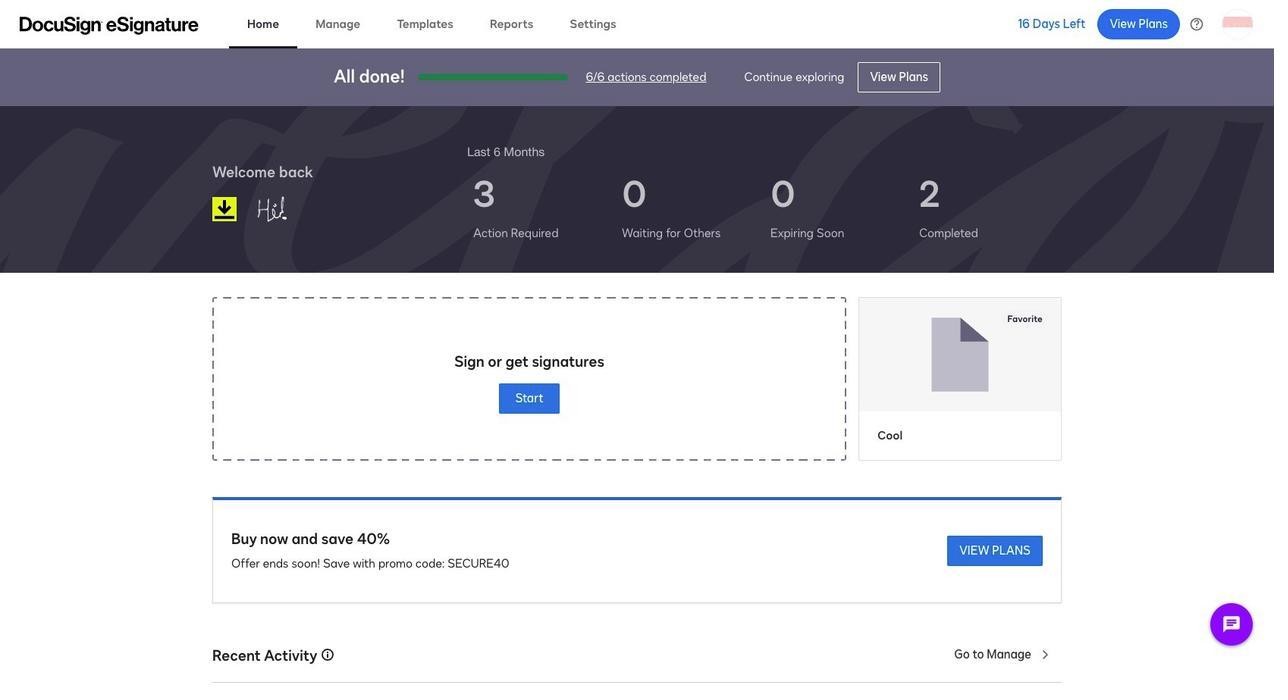 Task type: describe. For each thing, give the bounding box(es) containing it.
your uploaded profile image image
[[1223, 9, 1253, 39]]

docusignlogo image
[[212, 197, 237, 222]]



Task type: locate. For each thing, give the bounding box(es) containing it.
use cool image
[[860, 298, 1061, 412]]

generic name image
[[250, 190, 328, 229]]

docusign esignature image
[[20, 16, 199, 35]]

list
[[467, 161, 1062, 255]]

heading
[[467, 143, 545, 161]]



Task type: vqa. For each thing, say whether or not it's contained in the screenshot.
heading
yes



